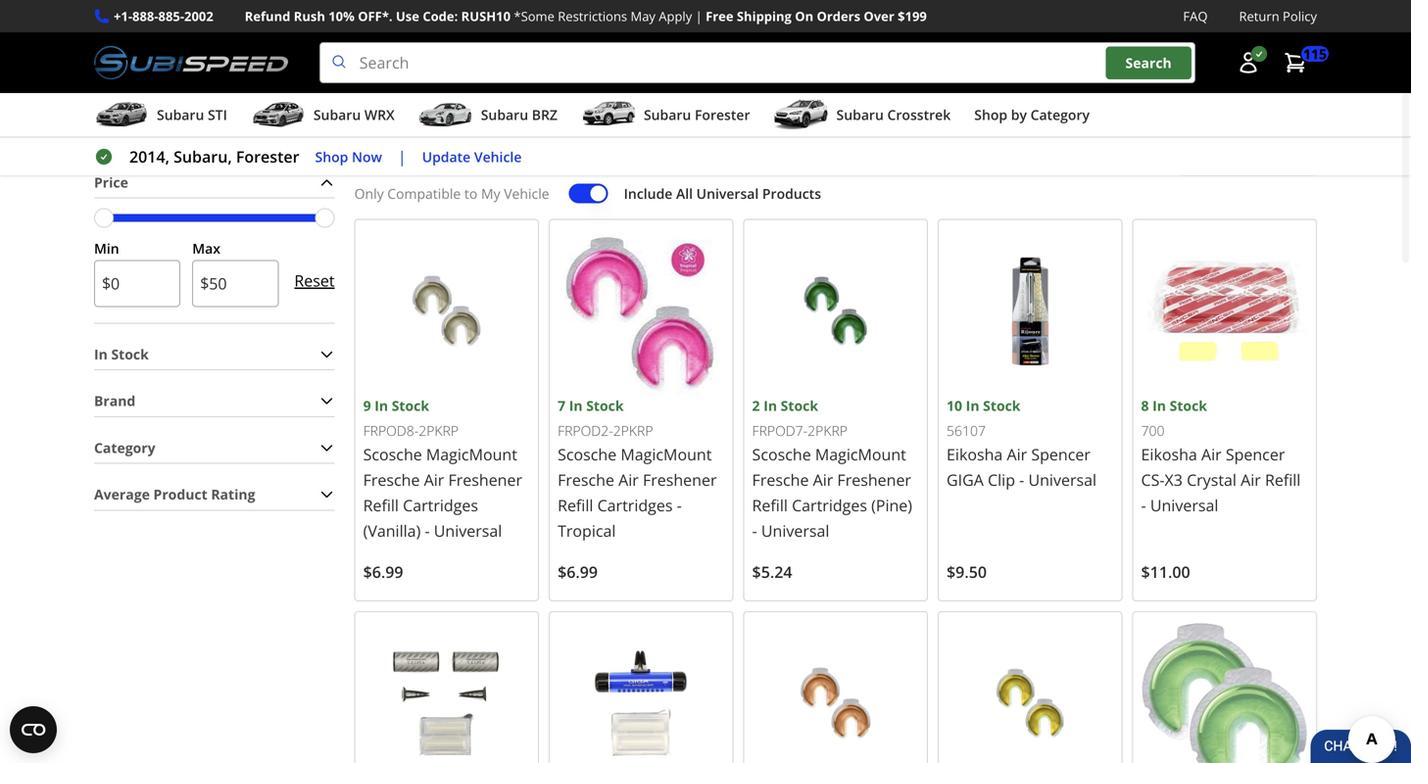 Task type: vqa. For each thing, say whether or not it's contained in the screenshot.
UPDATE
yes



Task type: locate. For each thing, give the bounding box(es) containing it.
2 horizontal spatial fresche
[[752, 470, 809, 491]]

stock inside 7 in stock frpod2-2pkrp scosche magicmount fresche air freshener refill cartridges - tropical
[[586, 396, 624, 415]]

1 horizontal spatial freshener
[[643, 470, 717, 491]]

3 freshener from the left
[[643, 470, 717, 491]]

1 vertical spatial shop
[[975, 105, 1008, 124]]

shop by category button
[[975, 97, 1090, 136]]

magicmount for scosche magicmount fresche air freshener refill cartridges - tropical
[[621, 444, 712, 465]]

spencer for universal
[[1031, 444, 1091, 465]]

2 magicmount from the left
[[815, 444, 907, 465]]

scosche
[[363, 444, 422, 465], [752, 444, 811, 465], [558, 444, 617, 465]]

0 horizontal spatial $6.99
[[363, 562, 403, 583]]

eikosha inside 8 in stock 700 eikosha air spencer cs-x3 crystal air refill - universal
[[1141, 444, 1198, 465]]

cs-
[[1141, 470, 1165, 491]]

7
[[558, 396, 566, 415]]

stock up brand
[[111, 345, 149, 364]]

freshener inside 2 in stock frpod7-2pkrp scosche magicmount fresche air freshener refill cartridges (pine) - universal
[[837, 470, 912, 491]]

7 in stock frpod2-2pkrp scosche magicmount fresche air freshener refill cartridges - tropical
[[558, 396, 717, 542]]

in inside 7 in stock frpod2-2pkrp scosche magicmount fresche air freshener refill cartridges - tropical
[[569, 396, 583, 415]]

in stock button
[[94, 340, 335, 370]]

cartridges up (vanilla)
[[403, 495, 478, 516]]

1 horizontal spatial |
[[696, 7, 703, 25]]

spencer for air
[[1226, 444, 1285, 465]]

$9.50
[[947, 562, 987, 583]]

0 horizontal spatial fresche
[[363, 470, 420, 491]]

scosche inside 7 in stock frpod2-2pkrp scosche magicmount fresche air freshener refill cartridges - tropical
[[558, 444, 617, 465]]

0 vertical spatial shop
[[571, 62, 628, 94]]

1 vertical spatial |
[[398, 146, 406, 167]]

2 scosche from the left
[[752, 444, 811, 465]]

price
[[94, 173, 128, 192]]

0 vertical spatial forester
[[695, 105, 750, 124]]

refill up $5.24
[[752, 495, 788, 516]]

fresche down the frpod2-
[[558, 470, 615, 491]]

stock up frpod8-
[[392, 396, 429, 415]]

air inside 7 in stock frpod2-2pkrp scosche magicmount fresche air freshener refill cartridges - tropical
[[619, 470, 639, 491]]

crystal
[[1187, 470, 1237, 491]]

magicmount for scosche magicmount fresche air freshener refill cartridges (pine) - universal
[[815, 444, 907, 465]]

3 subaru from the left
[[481, 105, 528, 124]]

1 freshener from the left
[[448, 470, 522, 491]]

scosche magicmount fresche air freshener refill cartridges-leather image
[[752, 620, 919, 764]]

stock up 56107
[[983, 396, 1021, 415]]

air inside 10 in stock 56107 eikosha air spencer giga clip - universal
[[1007, 444, 1027, 465]]

eikosha
[[947, 444, 1003, 465], [1141, 444, 1198, 465]]

in right 8
[[1153, 396, 1166, 415]]

1 magicmount from the left
[[426, 444, 517, 465]]

scosche magicmount fresche air freshener refill cartridges (pine) - universal image
[[752, 228, 919, 395]]

2 horizontal spatial cartridges
[[792, 495, 867, 516]]

1 horizontal spatial eikosha air spencer giga clip - universal image
[[947, 228, 1114, 395]]

magicmount inside 7 in stock frpod2-2pkrp scosche magicmount fresche air freshener refill cartridges - tropical
[[621, 444, 712, 465]]

|
[[696, 7, 703, 25], [398, 146, 406, 167]]

subaru
[[157, 105, 204, 124], [314, 105, 361, 124], [481, 105, 528, 124], [644, 105, 691, 124], [837, 105, 884, 124]]

1 horizontal spatial cartridges
[[598, 495, 673, 516]]

universal inside 10 in stock 56107 eikosha air spencer giga clip - universal
[[1029, 470, 1097, 491]]

1 horizontal spatial 2pkrp
[[613, 421, 653, 440]]

faq link
[[1183, 6, 1208, 27]]

2 eikosha from the left
[[1141, 444, 1198, 465]]

2pkrp inside 7 in stock frpod2-2pkrp scosche magicmount fresche air freshener refill cartridges - tropical
[[613, 421, 653, 440]]

vehicle up "my"
[[474, 147, 522, 166]]

eikosha inside 10 in stock 56107 eikosha air spencer giga clip - universal
[[947, 444, 1003, 465]]

universal up $5.24
[[761, 520, 830, 542]]

sti
[[208, 105, 227, 124]]

2 horizontal spatial magicmount
[[815, 444, 907, 465]]

0 horizontal spatial freshener
[[448, 470, 522, 491]]

1 $6.99 from the left
[[363, 562, 403, 583]]

spencer inside 8 in stock 700 eikosha air spencer cs-x3 crystal air refill - universal
[[1226, 444, 1285, 465]]

+1-888-885-2002 link
[[114, 6, 213, 27]]

10%
[[329, 7, 355, 25]]

115
[[1304, 44, 1327, 63]]

in stock
[[94, 345, 149, 364]]

1 horizontal spatial forester
[[695, 105, 750, 124]]

2 freshener from the left
[[837, 470, 912, 491]]

magicmount
[[426, 444, 517, 465], [815, 444, 907, 465], [621, 444, 712, 465]]

x3
[[1165, 470, 1183, 491]]

-
[[1020, 470, 1025, 491], [677, 495, 682, 516], [1141, 495, 1146, 516], [425, 520, 430, 542], [752, 520, 757, 542]]

cartridges inside 7 in stock frpod2-2pkrp scosche magicmount fresche air freshener refill cartridges - tropical
[[598, 495, 673, 516]]

scosche magicmount fresche air freshener refill cartridges - tropical image
[[558, 228, 725, 395]]

only
[[354, 184, 384, 203]]

a subaru forester thumbnail image image
[[581, 100, 636, 130]]

3 magicmount from the left
[[621, 444, 712, 465]]

in inside 9 in stock frpod8-2pkrp scosche magicmount fresche air freshener refill cartridges (vanilla) - universal
[[375, 396, 388, 415]]

$6.99 for scosche magicmount fresche air freshener refill cartridges (vanilla) - universal
[[363, 562, 403, 583]]

fresheners
[[646, 2, 819, 45]]

stock up the frpod2-
[[586, 396, 624, 415]]

shop up a subaru forester thumbnail image
[[571, 62, 628, 94]]

31
[[354, 143, 370, 161]]

fresche inside 9 in stock frpod8-2pkrp scosche magicmount fresche air freshener refill cartridges (vanilla) - universal
[[363, 470, 420, 491]]

2 horizontal spatial freshener
[[837, 470, 912, 491]]

fresche inside 2 in stock frpod7-2pkrp scosche magicmount fresche air freshener refill cartridges (pine) - universal
[[752, 470, 809, 491]]

0 horizontal spatial cartridges
[[403, 495, 478, 516]]

refill inside 2 in stock frpod7-2pkrp scosche magicmount fresche air freshener refill cartridges (pine) - universal
[[752, 495, 788, 516]]

2pkrp for scosche magicmount fresche air freshener refill cartridges - tropical
[[613, 421, 653, 440]]

1 horizontal spatial $6.99
[[558, 562, 598, 583]]

in inside 2 in stock frpod7-2pkrp scosche magicmount fresche air freshener refill cartridges (pine) - universal
[[764, 396, 777, 415]]

tropical
[[558, 520, 616, 542]]

in right 10
[[966, 396, 980, 415]]

stock inside 9 in stock frpod8-2pkrp scosche magicmount fresche air freshener refill cartridges (vanilla) - universal
[[392, 396, 429, 415]]

scosche down the frpod2-
[[558, 444, 617, 465]]

2 spencer from the left
[[1226, 444, 1285, 465]]

1 vertical spatial eikosha air spencer giga clip - universal image
[[558, 620, 725, 764]]

2pkrp inside 9 in stock frpod8-2pkrp scosche magicmount fresche air freshener refill cartridges (vanilla) - universal
[[419, 421, 459, 440]]

in inside 8 in stock 700 eikosha air spencer cs-x3 crystal air refill - universal
[[1153, 396, 1166, 415]]

1 2pkrp from the left
[[419, 421, 459, 440]]

888-
[[132, 7, 158, 25]]

in right the 7
[[569, 396, 583, 415]]

magicmount for scosche magicmount fresche air freshener refill cartridges (vanilla) - universal
[[426, 444, 517, 465]]

refill for scosche magicmount fresche air freshener refill cartridges - tropical
[[558, 495, 593, 516]]

include
[[624, 184, 673, 203]]

shop for shop now
[[315, 147, 348, 166]]

return policy
[[1239, 7, 1317, 25]]

freshener inside 7 in stock frpod2-2pkrp scosche magicmount fresche air freshener refill cartridges - tropical
[[643, 470, 717, 491]]

1 horizontal spatial magicmount
[[621, 444, 712, 465]]

fresche down frpod8-
[[363, 470, 420, 491]]

scosche inside 2 in stock frpod7-2pkrp scosche magicmount fresche air freshener refill cartridges (pine) - universal
[[752, 444, 811, 465]]

subaru down featured at the top
[[644, 105, 691, 124]]

restrictions
[[558, 7, 627, 25]]

0 vertical spatial vehicle
[[474, 147, 522, 166]]

return policy link
[[1239, 6, 1317, 27]]

orders
[[817, 7, 861, 25]]

cartridges inside 2 in stock frpod7-2pkrp scosche magicmount fresche air freshener refill cartridges (pine) - universal
[[792, 495, 867, 516]]

0 horizontal spatial eikosha air spencer giga clip - universal image
[[558, 620, 725, 764]]

subaru left sti
[[157, 105, 204, 124]]

subaru inside 'dropdown button'
[[644, 105, 691, 124]]

0 horizontal spatial scosche
[[363, 444, 422, 465]]

700
[[1141, 421, 1165, 440]]

1 eikosha from the left
[[947, 444, 1003, 465]]

$6.99 down tropical
[[558, 562, 598, 583]]

3 2pkrp from the left
[[613, 421, 653, 440]]

*some
[[514, 7, 555, 25]]

refill right crystal
[[1265, 470, 1301, 491]]

a subaru crosstrek thumbnail image image
[[774, 100, 829, 130]]

may
[[631, 7, 656, 25]]

2 cartridges from the left
[[792, 495, 867, 516]]

- inside 7 in stock frpod2-2pkrp scosche magicmount fresche air freshener refill cartridges - tropical
[[677, 495, 682, 516]]

3 cartridges from the left
[[598, 495, 673, 516]]

in for scosche magicmount fresche air freshener refill cartridges - tropical
[[569, 396, 583, 415]]

$6.99
[[363, 562, 403, 583], [558, 562, 598, 583]]

return
[[1239, 7, 1280, 25]]

1 fresche from the left
[[363, 470, 420, 491]]

2 $6.99 from the left
[[558, 562, 598, 583]]

vehicle right "my"
[[504, 184, 550, 203]]

| right now
[[398, 146, 406, 167]]

search button
[[1106, 46, 1192, 79]]

shop left by
[[975, 105, 1008, 124]]

1 spencer from the left
[[1031, 444, 1091, 465]]

in right 9
[[375, 396, 388, 415]]

air inside 9 in stock frpod8-2pkrp scosche magicmount fresche air freshener refill cartridges (vanilla) - universal
[[424, 470, 444, 491]]

stock for eikosha air spencer cs-x3 crystal air refill - universal
[[1170, 396, 1208, 415]]

fresche for scosche magicmount fresche air freshener refill cartridges (vanilla) - universal
[[363, 470, 420, 491]]

vehicle
[[474, 147, 522, 166], [504, 184, 550, 203]]

subaru left brz
[[481, 105, 528, 124]]

$6.99 down (vanilla)
[[363, 562, 403, 583]]

0 horizontal spatial eikosha
[[947, 444, 1003, 465]]

31 results
[[354, 143, 420, 161]]

2 horizontal spatial shop
[[975, 105, 1008, 124]]

wrx
[[364, 105, 395, 124]]

shop
[[571, 62, 628, 94], [975, 105, 1008, 124], [315, 147, 348, 166]]

2 horizontal spatial 2pkrp
[[808, 421, 848, 440]]

1 cartridges from the left
[[403, 495, 478, 516]]

shipping
[[737, 7, 792, 25]]

1 horizontal spatial scosche
[[558, 444, 617, 465]]

subaru right a subaru crosstrek thumbnail image
[[837, 105, 884, 124]]

open widget image
[[10, 707, 57, 754]]

shop for shop featured products
[[571, 62, 628, 94]]

minimum slider
[[94, 208, 114, 228]]

1 horizontal spatial shop
[[571, 62, 628, 94]]

0 horizontal spatial magicmount
[[426, 444, 517, 465]]

forester down a subaru wrx thumbnail image
[[236, 146, 299, 167]]

universal down the x3
[[1151, 495, 1219, 516]]

1 subaru from the left
[[157, 105, 204, 124]]

stock for eikosha air spencer giga clip - universal
[[983, 396, 1021, 415]]

cartridges inside 9 in stock frpod8-2pkrp scosche magicmount fresche air freshener refill cartridges (vanilla) - universal
[[403, 495, 478, 516]]

subispeed logo image
[[94, 42, 288, 83]]

refill inside 9 in stock frpod8-2pkrp scosche magicmount fresche air freshener refill cartridges (vanilla) - universal
[[363, 495, 399, 516]]

3 fresche from the left
[[558, 470, 615, 491]]

forester
[[695, 105, 750, 124], [236, 146, 299, 167]]

a subaru brz thumbnail image image
[[418, 100, 473, 130]]

3 scosche from the left
[[558, 444, 617, 465]]

in right 2
[[764, 396, 777, 415]]

fresche down the frpod7-
[[752, 470, 809, 491]]

cartridges up tropical
[[598, 495, 673, 516]]

air
[[592, 2, 638, 45], [1007, 444, 1027, 465], [1202, 444, 1222, 465], [424, 470, 444, 491], [813, 470, 833, 491], [619, 470, 639, 491], [1241, 470, 1261, 491]]

refill up tropical
[[558, 495, 593, 516]]

shop now
[[315, 147, 382, 166]]

1 horizontal spatial eikosha
[[1141, 444, 1198, 465]]

universal right all
[[697, 184, 759, 203]]

scosche magicmount fresche air freshener refill cartridges (vanilla) - universal image
[[363, 228, 530, 395]]

8
[[1141, 396, 1149, 415]]

eikosha up the x3
[[1141, 444, 1198, 465]]

scosche down frpod8-
[[363, 444, 422, 465]]

2
[[752, 396, 760, 415]]

1 horizontal spatial fresche
[[558, 470, 615, 491]]

brz
[[532, 105, 558, 124]]

cartridges left '(pine)'
[[792, 495, 867, 516]]

2 subaru from the left
[[314, 105, 361, 124]]

eikosha for giga
[[947, 444, 1003, 465]]

in
[[94, 345, 108, 364], [375, 396, 388, 415], [764, 396, 777, 415], [569, 396, 583, 415], [966, 396, 980, 415], [1153, 396, 1166, 415]]

2 vertical spatial shop
[[315, 147, 348, 166]]

rush10
[[461, 7, 511, 25]]

subaru for subaru brz
[[481, 105, 528, 124]]

eikosha air spencer giga clip - universal image
[[947, 228, 1114, 395], [558, 620, 725, 764]]

spencer inside 10 in stock 56107 eikosha air spencer giga clip - universal
[[1031, 444, 1091, 465]]

subaru brz
[[481, 105, 558, 124]]

115 button
[[1274, 43, 1329, 82]]

refund rush 10% off*. use code: rush10 *some restrictions may apply | free shipping on orders over $199
[[245, 7, 927, 25]]

in up brand
[[94, 345, 108, 364]]

Max text field
[[192, 260, 279, 307]]

stock inside 8 in stock 700 eikosha air spencer cs-x3 crystal air refill - universal
[[1170, 396, 1208, 415]]

stock right 8
[[1170, 396, 1208, 415]]

eikosha down 56107
[[947, 444, 1003, 465]]

shop inside dropdown button
[[975, 105, 1008, 124]]

2pkrp inside 2 in stock frpod7-2pkrp scosche magicmount fresche air freshener refill cartridges (pine) - universal
[[808, 421, 848, 440]]

in inside 10 in stock 56107 eikosha air spencer giga clip - universal
[[966, 396, 980, 415]]

2 fresche from the left
[[752, 470, 809, 491]]

1 vertical spatial forester
[[236, 146, 299, 167]]

scosche inside 9 in stock frpod8-2pkrp scosche magicmount fresche air freshener refill cartridges (vanilla) - universal
[[363, 444, 422, 465]]

stock inside 10 in stock 56107 eikosha air spencer giga clip - universal
[[983, 396, 1021, 415]]

scosche down the frpod7-
[[752, 444, 811, 465]]

scosche for scosche magicmount fresche air freshener refill cartridges - tropical
[[558, 444, 617, 465]]

forester down shop featured products at the top of the page
[[695, 105, 750, 124]]

0 horizontal spatial 2pkrp
[[419, 421, 459, 440]]

apply
[[659, 7, 692, 25]]

stock up the frpod7-
[[781, 396, 818, 415]]

stock inside 2 in stock frpod7-2pkrp scosche magicmount fresche air freshener refill cartridges (pine) - universal
[[781, 396, 818, 415]]

0 horizontal spatial spencer
[[1031, 444, 1091, 465]]

2 2pkrp from the left
[[808, 421, 848, 440]]

fresche inside 7 in stock frpod2-2pkrp scosche magicmount fresche air freshener refill cartridges - tropical
[[558, 470, 615, 491]]

subaru forester
[[644, 105, 750, 124]]

4 subaru from the left
[[644, 105, 691, 124]]

universal right clip
[[1029, 470, 1097, 491]]

subaru inside dropdown button
[[481, 105, 528, 124]]

eikosha air spencer cs-x3 crystal air refill - universal image
[[1141, 228, 1309, 395]]

| left free
[[696, 7, 703, 25]]

freshener for -
[[643, 470, 717, 491]]

shop featured products
[[571, 62, 840, 94]]

1 scosche from the left
[[363, 444, 422, 465]]

search
[[1126, 53, 1172, 72]]

stock for scosche magicmount fresche air freshener refill cartridges (vanilla) - universal
[[392, 396, 429, 415]]

universal right (vanilla)
[[434, 520, 502, 542]]

spencer
[[1031, 444, 1091, 465], [1226, 444, 1285, 465]]

magicmount inside 2 in stock frpod7-2pkrp scosche magicmount fresche air freshener refill cartridges (pine) - universal
[[815, 444, 907, 465]]

giga
[[947, 470, 984, 491]]

+1-888-885-2002
[[114, 7, 213, 25]]

refill up (vanilla)
[[363, 495, 399, 516]]

10 in stock 56107 eikosha air spencer giga clip - universal
[[947, 396, 1097, 491]]

2014, subaru, forester
[[129, 146, 299, 167]]

5 subaru from the left
[[837, 105, 884, 124]]

include all universal products
[[624, 184, 821, 203]]

1 horizontal spatial spencer
[[1226, 444, 1285, 465]]

subaru wrx button
[[251, 97, 395, 136]]

button image
[[1237, 51, 1261, 75]]

refill inside 7 in stock frpod2-2pkrp scosche magicmount fresche air freshener refill cartridges - tropical
[[558, 495, 593, 516]]

freshener inside 9 in stock frpod8-2pkrp scosche magicmount fresche air freshener refill cartridges (vanilla) - universal
[[448, 470, 522, 491]]

shop left 31
[[315, 147, 348, 166]]

2 horizontal spatial scosche
[[752, 444, 811, 465]]

universal inside 9 in stock frpod8-2pkrp scosche magicmount fresche air freshener refill cartridges (vanilla) - universal
[[434, 520, 502, 542]]

subaru brz button
[[418, 97, 558, 136]]

subaru left wrx
[[314, 105, 361, 124]]

0 horizontal spatial shop
[[315, 147, 348, 166]]

magicmount inside 9 in stock frpod8-2pkrp scosche magicmount fresche air freshener refill cartridges (vanilla) - universal
[[426, 444, 517, 465]]



Task type: describe. For each thing, give the bounding box(es) containing it.
update vehicle button
[[422, 146, 522, 168]]

subaru,
[[174, 146, 232, 167]]

2 in stock frpod7-2pkrp scosche magicmount fresche air freshener refill cartridges (pine) - universal
[[752, 396, 913, 542]]

refund
[[245, 7, 290, 25]]

rush
[[294, 7, 325, 25]]

in for eikosha air spencer giga clip - universal
[[966, 396, 980, 415]]

a subaru wrx thumbnail image image
[[251, 100, 306, 130]]

$199
[[898, 7, 927, 25]]

brand
[[94, 392, 136, 410]]

shop by category
[[975, 105, 1090, 124]]

update vehicle
[[422, 147, 522, 166]]

9
[[363, 396, 371, 415]]

policy
[[1283, 7, 1317, 25]]

search input field
[[319, 42, 1196, 83]]

scosche magicmount fresche air freshener refill cartridges-lemon image
[[947, 620, 1114, 764]]

average product rating button
[[94, 480, 335, 510]]

- inside 2 in stock frpod7-2pkrp scosche magicmount fresche air freshener refill cartridges (pine) - universal
[[752, 520, 757, 542]]

maximum slider
[[315, 208, 335, 228]]

2pkrp for scosche magicmount fresche air freshener refill cartridges (pine) - universal
[[808, 421, 848, 440]]

fresche for scosche magicmount fresche air freshener refill cartridges - tropical
[[558, 470, 615, 491]]

category
[[94, 439, 155, 457]]

my
[[481, 184, 500, 203]]

over
[[864, 7, 895, 25]]

subaru crosstrek button
[[774, 97, 951, 136]]

stock for scosche magicmount fresche air freshener refill cartridges (pine) - universal
[[781, 396, 818, 415]]

crosstrek
[[888, 105, 951, 124]]

in inside dropdown button
[[94, 345, 108, 364]]

in for eikosha air spencer cs-x3 crystal air refill - universal
[[1153, 396, 1166, 415]]

all
[[676, 184, 693, 203]]

min
[[94, 239, 119, 258]]

cartridges for (pine)
[[792, 495, 867, 516]]

only compatible to my vehicle
[[354, 184, 550, 203]]

compatible
[[387, 184, 461, 203]]

subaru sti button
[[94, 97, 227, 136]]

universal inside 8 in stock 700 eikosha air spencer cs-x3 crystal air refill - universal
[[1151, 495, 1219, 516]]

8 in stock 700 eikosha air spencer cs-x3 crystal air refill - universal
[[1141, 396, 1301, 516]]

shop now link
[[315, 146, 382, 168]]

to
[[465, 184, 478, 203]]

0 horizontal spatial |
[[398, 146, 406, 167]]

refill inside 8 in stock 700 eikosha air spencer cs-x3 crystal air refill - universal
[[1265, 470, 1301, 491]]

subaru for subaru crosstrek
[[837, 105, 884, 124]]

vehicle inside update vehicle button
[[474, 147, 522, 166]]

air inside 2 in stock frpod7-2pkrp scosche magicmount fresche air freshener refill cartridges (pine) - universal
[[813, 470, 833, 491]]

subaru for subaru sti
[[157, 105, 204, 124]]

air fresheners
[[592, 2, 819, 45]]

$6.99 for scosche magicmount fresche air freshener refill cartridges - tropical
[[558, 562, 598, 583]]

refill for scosche magicmount fresche air freshener refill cartridges (pine) - universal
[[752, 495, 788, 516]]

+1-
[[114, 7, 132, 25]]

0 horizontal spatial forester
[[236, 146, 299, 167]]

9 in stock frpod8-2pkrp scosche magicmount fresche air freshener refill cartridges (vanilla) - universal
[[363, 396, 522, 542]]

products
[[763, 184, 821, 203]]

subaru wrx
[[314, 105, 395, 124]]

subaru forester button
[[581, 97, 750, 136]]

shop for shop by category
[[975, 105, 1008, 124]]

products
[[739, 62, 840, 94]]

use
[[396, 7, 419, 25]]

(vanilla)
[[363, 520, 421, 542]]

subaru crosstrek
[[837, 105, 951, 124]]

rating
[[211, 485, 255, 504]]

eikosha air spencer giga clipia - universal image
[[363, 620, 530, 764]]

average product rating
[[94, 485, 255, 504]]

update
[[422, 147, 471, 166]]

freshener for (pine)
[[837, 470, 912, 491]]

$5.24
[[752, 562, 793, 583]]

reset button
[[294, 257, 335, 304]]

cartridges for -
[[598, 495, 673, 516]]

- inside 8 in stock 700 eikosha air spencer cs-x3 crystal air refill - universal
[[1141, 495, 1146, 516]]

0 vertical spatial eikosha air spencer giga clip - universal image
[[947, 228, 1114, 395]]

10
[[947, 396, 963, 415]]

featured
[[634, 62, 733, 94]]

universal inside 2 in stock frpod7-2pkrp scosche magicmount fresche air freshener refill cartridges (pine) - universal
[[761, 520, 830, 542]]

2014,
[[129, 146, 170, 167]]

category button
[[94, 433, 335, 463]]

average
[[94, 485, 150, 504]]

subaru sti
[[157, 105, 227, 124]]

a subaru sti thumbnail image image
[[94, 100, 149, 130]]

by
[[1011, 105, 1027, 124]]

forester inside subaru forester 'dropdown button'
[[695, 105, 750, 124]]

in for scosche magicmount fresche air freshener refill cartridges (pine) - universal
[[764, 396, 777, 415]]

refill for scosche magicmount fresche air freshener refill cartridges (vanilla) - universal
[[363, 495, 399, 516]]

frpod7-
[[752, 421, 808, 440]]

subaru for subaru wrx
[[314, 105, 361, 124]]

freshener for (vanilla)
[[448, 470, 522, 491]]

- inside 10 in stock 56107 eikosha air spencer giga clip - universal
[[1020, 470, 1025, 491]]

885-
[[158, 7, 184, 25]]

cartridges for (vanilla)
[[403, 495, 478, 516]]

stock inside dropdown button
[[111, 345, 149, 364]]

frpod8-
[[363, 421, 419, 440]]

$11.00
[[1141, 562, 1191, 583]]

frpod2-
[[558, 421, 613, 440]]

now
[[352, 147, 382, 166]]

scosche for scosche magicmount fresche air freshener refill cartridges (vanilla) - universal
[[363, 444, 422, 465]]

Min text field
[[94, 260, 181, 307]]

0 vertical spatial |
[[696, 7, 703, 25]]

on
[[795, 7, 814, 25]]

off*.
[[358, 7, 393, 25]]

price button
[[94, 167, 335, 198]]

clip
[[988, 470, 1015, 491]]

subaru for subaru forester
[[644, 105, 691, 124]]

2pkrp for scosche magicmount fresche air freshener refill cartridges (vanilla) - universal
[[419, 421, 459, 440]]

scosche for scosche magicmount fresche air freshener refill cartridges (pine) - universal
[[752, 444, 811, 465]]

in for scosche magicmount fresche air freshener refill cartridges (vanilla) - universal
[[375, 396, 388, 415]]

eikosha for cs-
[[1141, 444, 1198, 465]]

scosche magicmount fresche air freshener refill cartridges - peppermint image
[[1141, 620, 1309, 764]]

fresche for scosche magicmount fresche air freshener refill cartridges (pine) - universal
[[752, 470, 809, 491]]

(pine)
[[871, 495, 913, 516]]

product
[[153, 485, 207, 504]]

faq
[[1183, 7, 1208, 25]]

1 vertical spatial vehicle
[[504, 184, 550, 203]]

reset
[[294, 270, 335, 291]]

- inside 9 in stock frpod8-2pkrp scosche magicmount fresche air freshener refill cartridges (vanilla) - universal
[[425, 520, 430, 542]]

brand button
[[94, 386, 335, 416]]

category
[[1031, 105, 1090, 124]]

stock for scosche magicmount fresche air freshener refill cartridges - tropical
[[586, 396, 624, 415]]

max
[[192, 239, 220, 258]]



